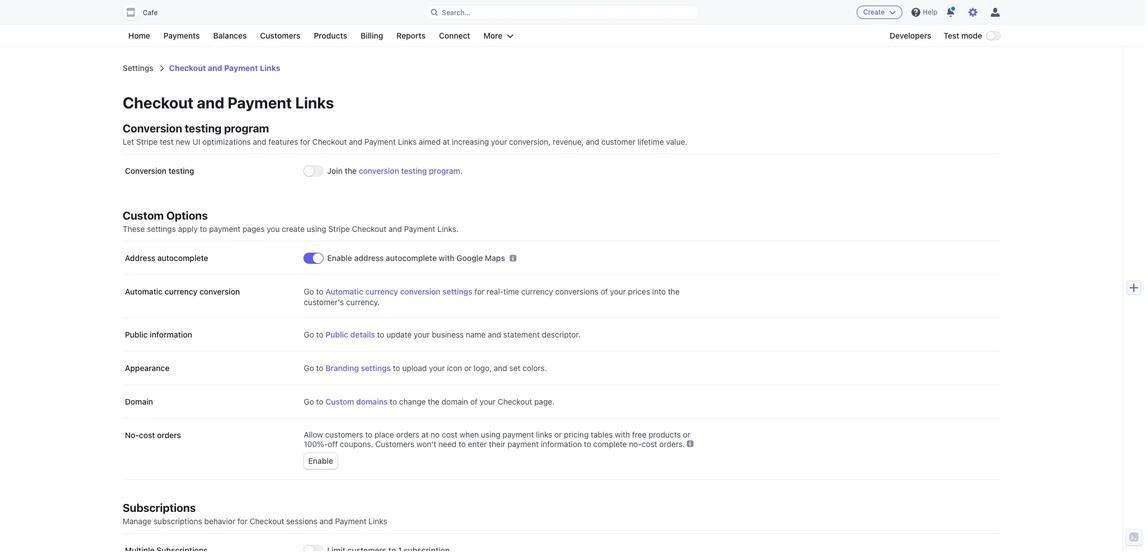 Task type: vqa. For each thing, say whether or not it's contained in the screenshot.
Public information
yes



Task type: describe. For each thing, give the bounding box(es) containing it.
go to public details to update your business name and statement descriptor.
[[304, 330, 581, 339]]

1 vertical spatial of
[[471, 397, 478, 407]]

for inside for real-time currency conversions of your prices into the customer's currency.
[[475, 287, 485, 296]]

time
[[504, 287, 520, 296]]

for inside conversion testing program let stripe test new ui optimizations and features for checkout and payment links aimed at increasing your conversion, revenue, and customer lifetime value.
[[300, 137, 310, 147]]

1 vertical spatial custom
[[326, 397, 354, 407]]

subscriptions manage subscriptions behavior for checkout sessions and payment links
[[123, 502, 388, 526]]

payments
[[164, 31, 200, 40]]

pricing
[[564, 430, 589, 440]]

and left set
[[494, 364, 508, 373]]

create
[[282, 224, 305, 234]]

checkout inside "subscriptions manage subscriptions behavior for checkout sessions and payment links"
[[250, 517, 284, 526]]

conversion testing
[[125, 166, 194, 176]]

reports
[[397, 31, 426, 40]]

no-
[[125, 431, 139, 440]]

checkout down settings "link"
[[123, 93, 194, 112]]

products link
[[308, 29, 353, 43]]

balances link
[[208, 29, 252, 43]]

your right domain
[[480, 397, 496, 407]]

100%-
[[304, 440, 328, 449]]

go for go to public details to update your business name and statement descriptor.
[[304, 330, 314, 339]]

help button
[[908, 3, 943, 21]]

connect link
[[434, 29, 476, 43]]

more
[[484, 31, 503, 40]]

go for go to custom domains to change the domain of your checkout page.
[[304, 397, 314, 407]]

developers
[[890, 31, 932, 40]]

1 vertical spatial program
[[429, 166, 461, 176]]

0 horizontal spatial cost
[[139, 431, 155, 440]]

address
[[125, 253, 155, 263]]

logo,
[[474, 364, 492, 373]]

0 horizontal spatial orders
[[157, 431, 181, 440]]

search…
[[442, 8, 471, 16]]

customers
[[325, 430, 363, 440]]

settings for to
[[361, 364, 391, 373]]

checkout inside custom options these settings apply to payment pages you create using stripe checkout and payment links.
[[352, 224, 387, 234]]

to left 'change'
[[390, 397, 397, 407]]

manage
[[123, 517, 152, 526]]

and down the balances link
[[208, 63, 222, 73]]

0 horizontal spatial with
[[439, 253, 455, 263]]

1 horizontal spatial the
[[428, 397, 440, 407]]

prices
[[628, 287, 651, 296]]

cafe
[[143, 8, 158, 17]]

of inside for real-time currency conversions of your prices into the customer's currency.
[[601, 287, 608, 296]]

1 public from the left
[[125, 330, 148, 339]]

customers link
[[255, 29, 306, 43]]

domain
[[442, 397, 468, 407]]

connect
[[439, 31, 471, 40]]

subscriptions
[[154, 517, 202, 526]]

payment down the balances link
[[224, 63, 258, 73]]

to up customer's
[[316, 287, 324, 296]]

icon
[[447, 364, 462, 373]]

balances
[[213, 31, 247, 40]]

your for currency.
[[610, 287, 626, 296]]

2 automatic from the left
[[326, 287, 363, 296]]

real-
[[487, 287, 504, 296]]

business
[[432, 330, 464, 339]]

links inside conversion testing program let stripe test new ui optimizations and features for checkout and payment links aimed at increasing your conversion, revenue, and customer lifetime value.
[[398, 137, 417, 147]]

to left public details link
[[316, 330, 324, 339]]

help
[[924, 8, 938, 16]]

using inside custom options these settings apply to payment pages you create using stripe checkout and payment links.
[[307, 224, 326, 234]]

2 autocomplete from the left
[[386, 253, 437, 263]]

links
[[536, 430, 553, 440]]

optimizations
[[203, 137, 251, 147]]

and inside "subscriptions manage subscriptions behavior for checkout sessions and payment links"
[[320, 517, 333, 526]]

orders.
[[660, 440, 685, 449]]

increasing
[[452, 137, 489, 147]]

options
[[166, 209, 208, 222]]

0 horizontal spatial information
[[150, 330, 192, 339]]

1 vertical spatial checkout and payment links
[[123, 93, 334, 112]]

links inside "subscriptions manage subscriptions behavior for checkout sessions and payment links"
[[369, 517, 388, 526]]

subscriptions
[[123, 502, 196, 515]]

conversion,
[[509, 137, 551, 147]]

conversion for conversion testing program let stripe test new ui optimizations and features for checkout and payment links aimed at increasing your conversion, revenue, and customer lifetime value.
[[123, 122, 182, 135]]

0 vertical spatial checkout and payment links
[[169, 63, 280, 73]]

need
[[439, 440, 457, 449]]

allow
[[304, 430, 323, 440]]

currency for go to automatic currency conversion settings
[[366, 287, 398, 296]]

payment left the links
[[503, 430, 534, 440]]

1 automatic from the left
[[125, 287, 163, 296]]

aimed
[[419, 137, 441, 147]]

descriptor.
[[542, 330, 581, 339]]

enable for enable address autocomplete with google maps
[[327, 253, 352, 263]]

and inside custom options these settings apply to payment pages you create using stripe checkout and payment links.
[[389, 224, 402, 234]]

2 horizontal spatial cost
[[642, 440, 658, 449]]

lifetime
[[638, 137, 664, 147]]

tables
[[591, 430, 613, 440]]

won't
[[417, 440, 437, 449]]

conversion testing program link
[[359, 166, 461, 177]]

details
[[351, 330, 375, 339]]

enable address autocomplete with google maps
[[327, 253, 505, 263]]

address autocomplete
[[125, 253, 208, 263]]

go to custom domains to change the domain of your checkout page.
[[304, 397, 555, 407]]

payment right their on the left
[[508, 440, 539, 449]]

to left upload
[[393, 364, 400, 373]]

currency for for real-time currency conversions of your prices into the customer's currency.
[[522, 287, 554, 296]]

links.
[[438, 224, 459, 234]]

no-cost orders
[[125, 431, 181, 440]]

create
[[864, 8, 885, 16]]

0 horizontal spatial the
[[345, 166, 357, 176]]

google
[[457, 253, 483, 263]]

go to branding settings to upload your icon or logo, and set colors.
[[304, 364, 547, 373]]

payment inside conversion testing program let stripe test new ui optimizations and features for checkout and payment links aimed at increasing your conversion, revenue, and customer lifetime value.
[[365, 137, 396, 147]]

appearance
[[125, 364, 170, 373]]

orders inside the allow customers to place orders at no cost when using payment links or pricing tables with free products or 100%-off coupons. customers won't need to enter their payment information to complete no-cost orders.
[[396, 430, 420, 440]]

settings for options
[[147, 224, 176, 234]]

your for descriptor.
[[414, 330, 430, 339]]

billing link
[[355, 29, 389, 43]]

statement
[[504, 330, 540, 339]]

free
[[633, 430, 647, 440]]

to inside custom options these settings apply to payment pages you create using stripe checkout and payment links.
[[200, 224, 207, 234]]

and right "name"
[[488, 330, 502, 339]]

update
[[387, 330, 412, 339]]

conversion for the
[[359, 166, 399, 176]]

reports link
[[391, 29, 431, 43]]

2 horizontal spatial conversion
[[400, 287, 441, 296]]

apply
[[178, 224, 198, 234]]

customers inside the allow customers to place orders at no cost when using payment links or pricing tables with free products or 100%-off coupons. customers won't need to enter their payment information to complete no-cost orders.
[[376, 440, 415, 449]]

you
[[267, 224, 280, 234]]

let
[[123, 137, 134, 147]]

settings
[[123, 63, 154, 73]]

with inside the allow customers to place orders at no cost when using payment links or pricing tables with free products or 100%-off coupons. customers won't need to enter their payment information to complete no-cost orders.
[[615, 430, 630, 440]]

ui
[[193, 137, 200, 147]]

using inside the allow customers to place orders at no cost when using payment links or pricing tables with free products or 100%-off coupons. customers won't need to enter their payment information to complete no-cost orders.
[[481, 430, 501, 440]]

conversion for conversion testing
[[125, 166, 167, 176]]

create button
[[857, 6, 903, 19]]



Task type: locate. For each thing, give the bounding box(es) containing it.
to left complete
[[584, 440, 592, 449]]

of right conversions
[[601, 287, 608, 296]]

conversion for currency
[[200, 287, 240, 296]]

public details link
[[326, 329, 375, 341]]

off
[[328, 440, 338, 449]]

2 horizontal spatial currency
[[522, 287, 554, 296]]

go
[[304, 287, 314, 296], [304, 330, 314, 339], [304, 364, 314, 373], [304, 397, 314, 407]]

1 horizontal spatial automatic
[[326, 287, 363, 296]]

1 vertical spatial information
[[541, 440, 582, 449]]

1 vertical spatial conversion
[[125, 166, 167, 176]]

to right 'need'
[[459, 440, 466, 449]]

their
[[489, 440, 506, 449]]

with left "free" on the right bottom
[[615, 430, 630, 440]]

1 horizontal spatial with
[[615, 430, 630, 440]]

1 horizontal spatial for
[[300, 137, 310, 147]]

public left details at left
[[326, 330, 349, 339]]

testing up 'ui' at the top of the page
[[185, 122, 222, 135]]

automatic currency conversion
[[125, 287, 240, 296]]

checkout left sessions
[[250, 517, 284, 526]]

orders right no-
[[157, 431, 181, 440]]

your left icon at the bottom of the page
[[429, 364, 445, 373]]

0 vertical spatial the
[[345, 166, 357, 176]]

0 horizontal spatial autocomplete
[[157, 253, 208, 263]]

test
[[944, 31, 960, 40]]

to left branding
[[316, 364, 324, 373]]

using right create
[[307, 224, 326, 234]]

customers left products in the left of the page
[[260, 31, 301, 40]]

checkout up join
[[313, 137, 347, 147]]

conversions
[[556, 287, 599, 296]]

currency inside for real-time currency conversions of your prices into the customer's currency.
[[522, 287, 554, 296]]

for inside "subscriptions manage subscriptions behavior for checkout sessions and payment links"
[[238, 517, 248, 526]]

2 go from the top
[[304, 330, 314, 339]]

2 vertical spatial for
[[238, 517, 248, 526]]

customers left won't
[[376, 440, 415, 449]]

testing for conversion testing
[[169, 166, 194, 176]]

for left the real-
[[475, 287, 485, 296]]

for right features
[[300, 137, 310, 147]]

custom up these
[[123, 209, 164, 222]]

1 vertical spatial with
[[615, 430, 630, 440]]

go for go to automatic currency conversion settings
[[304, 287, 314, 296]]

custom left domains in the left bottom of the page
[[326, 397, 354, 407]]

to right details at left
[[377, 330, 385, 339]]

enable down 100%-
[[308, 456, 333, 466]]

payments link
[[158, 29, 206, 43]]

at right aimed
[[443, 137, 450, 147]]

custom domains link
[[326, 397, 388, 408]]

.
[[461, 166, 463, 176]]

and up join the conversion testing program .
[[349, 137, 363, 147]]

mode
[[962, 31, 983, 40]]

2 horizontal spatial settings
[[443, 287, 473, 296]]

checkout up address
[[352, 224, 387, 234]]

place
[[375, 430, 394, 440]]

or right icon at the bottom of the page
[[465, 364, 472, 373]]

into
[[653, 287, 666, 296]]

conversion down let at left top
[[125, 166, 167, 176]]

to right apply
[[200, 224, 207, 234]]

your right increasing
[[491, 137, 507, 147]]

0 vertical spatial customers
[[260, 31, 301, 40]]

go up allow
[[304, 397, 314, 407]]

the left domain
[[428, 397, 440, 407]]

payment inside "subscriptions manage subscriptions behavior for checkout sessions and payment links"
[[335, 517, 367, 526]]

checkout and payment links up the optimizations
[[123, 93, 334, 112]]

enable left address
[[327, 253, 352, 263]]

when
[[460, 430, 479, 440]]

program down aimed
[[429, 166, 461, 176]]

program
[[224, 122, 269, 135], [429, 166, 461, 176]]

settings left apply
[[147, 224, 176, 234]]

conversion testing program let stripe test new ui optimizations and features for checkout and payment links aimed at increasing your conversion, revenue, and customer lifetime value.
[[123, 122, 688, 147]]

0 horizontal spatial for
[[238, 517, 248, 526]]

test
[[160, 137, 174, 147]]

0 vertical spatial with
[[439, 253, 455, 263]]

public
[[125, 330, 148, 339], [326, 330, 349, 339]]

home
[[128, 31, 150, 40]]

with left google
[[439, 253, 455, 263]]

go up customer's
[[304, 287, 314, 296]]

program up the optimizations
[[224, 122, 269, 135]]

2 horizontal spatial the
[[668, 287, 680, 296]]

Search… text field
[[424, 5, 699, 19]]

the right into
[[668, 287, 680, 296]]

go to automatic currency conversion settings
[[304, 287, 473, 296]]

developers link
[[885, 29, 938, 43]]

currency down 'address autocomplete'
[[165, 287, 198, 296]]

0 vertical spatial stripe
[[136, 137, 158, 147]]

or right products
[[683, 430, 691, 440]]

3 currency from the left
[[522, 287, 554, 296]]

1 vertical spatial stripe
[[329, 224, 350, 234]]

go for go to branding settings to upload your icon or logo, and set colors.
[[304, 364, 314, 373]]

testing
[[185, 122, 222, 135], [169, 166, 194, 176], [401, 166, 427, 176]]

automatic
[[125, 287, 163, 296], [326, 287, 363, 296]]

payment
[[224, 63, 258, 73], [228, 93, 292, 112], [365, 137, 396, 147], [404, 224, 436, 234], [335, 517, 367, 526]]

1 horizontal spatial conversion
[[359, 166, 399, 176]]

public up appearance
[[125, 330, 148, 339]]

stripe inside conversion testing program let stripe test new ui optimizations and features for checkout and payment links aimed at increasing your conversion, revenue, and customer lifetime value.
[[136, 137, 158, 147]]

3 go from the top
[[304, 364, 314, 373]]

0 horizontal spatial using
[[307, 224, 326, 234]]

payment left links.
[[404, 224, 436, 234]]

payment inside custom options these settings apply to payment pages you create using stripe checkout and payment links.
[[209, 224, 241, 234]]

and
[[208, 63, 222, 73], [197, 93, 224, 112], [253, 137, 267, 147], [349, 137, 363, 147], [586, 137, 600, 147], [389, 224, 402, 234], [488, 330, 502, 339], [494, 364, 508, 373], [320, 517, 333, 526]]

1 horizontal spatial autocomplete
[[386, 253, 437, 263]]

conversion
[[123, 122, 182, 135], [125, 166, 167, 176]]

1 vertical spatial for
[[475, 287, 485, 296]]

0 horizontal spatial stripe
[[136, 137, 158, 147]]

currency up currency.
[[366, 287, 398, 296]]

1 horizontal spatial settings
[[361, 364, 391, 373]]

conversion up test
[[123, 122, 182, 135]]

the
[[345, 166, 357, 176], [668, 287, 680, 296], [428, 397, 440, 407]]

and up 'ui' at the top of the page
[[197, 93, 224, 112]]

0 horizontal spatial or
[[465, 364, 472, 373]]

upload
[[403, 364, 427, 373]]

cafe button
[[123, 4, 169, 20]]

0 vertical spatial enable
[[327, 253, 352, 263]]

go down customer's
[[304, 330, 314, 339]]

custom inside custom options these settings apply to payment pages you create using stripe checkout and payment links.
[[123, 209, 164, 222]]

2 currency from the left
[[366, 287, 398, 296]]

1 vertical spatial using
[[481, 430, 501, 440]]

1 vertical spatial settings
[[443, 287, 473, 296]]

information left tables
[[541, 440, 582, 449]]

checkout and payment links down the balances link
[[169, 63, 280, 73]]

0 horizontal spatial of
[[471, 397, 478, 407]]

with
[[439, 253, 455, 263], [615, 430, 630, 440]]

currency right time
[[522, 287, 554, 296]]

products
[[649, 430, 681, 440]]

0 horizontal spatial customers
[[260, 31, 301, 40]]

cost left orders.
[[642, 440, 658, 449]]

using right when
[[481, 430, 501, 440]]

0 horizontal spatial currency
[[165, 287, 198, 296]]

testing down aimed
[[401, 166, 427, 176]]

checkout inside conversion testing program let stripe test new ui optimizations and features for checkout and payment links aimed at increasing your conversion, revenue, and customer lifetime value.
[[313, 137, 347, 147]]

0 horizontal spatial at
[[422, 430, 429, 440]]

using
[[307, 224, 326, 234], [481, 430, 501, 440]]

your inside for real-time currency conversions of your prices into the customer's currency.
[[610, 287, 626, 296]]

at inside conversion testing program let stripe test new ui optimizations and features for checkout and payment links aimed at increasing your conversion, revenue, and customer lifetime value.
[[443, 137, 450, 147]]

2 horizontal spatial or
[[683, 430, 691, 440]]

2 horizontal spatial for
[[475, 287, 485, 296]]

testing down new
[[169, 166, 194, 176]]

1 horizontal spatial stripe
[[329, 224, 350, 234]]

name
[[466, 330, 486, 339]]

information inside the allow customers to place orders at no cost when using payment links or pricing tables with free products or 100%-off coupons. customers won't need to enter their payment information to complete no-cost orders.
[[541, 440, 582, 449]]

set
[[510, 364, 521, 373]]

0 vertical spatial at
[[443, 137, 450, 147]]

checkout
[[169, 63, 206, 73], [123, 93, 194, 112], [313, 137, 347, 147], [352, 224, 387, 234], [498, 397, 533, 407], [250, 517, 284, 526]]

1 horizontal spatial cost
[[442, 430, 458, 440]]

enable inside 'enable' button
[[308, 456, 333, 466]]

0 horizontal spatial program
[[224, 122, 269, 135]]

testing for conversion testing program let stripe test new ui optimizations and features for checkout and payment links aimed at increasing your conversion, revenue, and customer lifetime value.
[[185, 122, 222, 135]]

for right 'behavior'
[[238, 517, 248, 526]]

testing inside conversion testing program let stripe test new ui optimizations and features for checkout and payment links aimed at increasing your conversion, revenue, and customer lifetime value.
[[185, 122, 222, 135]]

0 horizontal spatial public
[[125, 330, 148, 339]]

billing
[[361, 31, 383, 40]]

0 horizontal spatial settings
[[147, 224, 176, 234]]

at left no
[[422, 430, 429, 440]]

0 vertical spatial settings
[[147, 224, 176, 234]]

2 vertical spatial the
[[428, 397, 440, 407]]

behavior
[[204, 517, 236, 526]]

stripe right let at left top
[[136, 137, 158, 147]]

to
[[200, 224, 207, 234], [316, 287, 324, 296], [316, 330, 324, 339], [377, 330, 385, 339], [316, 364, 324, 373], [393, 364, 400, 373], [316, 397, 324, 407], [390, 397, 397, 407], [365, 430, 373, 440], [459, 440, 466, 449], [584, 440, 592, 449]]

change
[[399, 397, 426, 407]]

and left features
[[253, 137, 267, 147]]

at inside the allow customers to place orders at no cost when using payment links or pricing tables with free products or 100%-off coupons. customers won't need to enter their payment information to complete no-cost orders.
[[422, 430, 429, 440]]

new
[[176, 137, 191, 147]]

custom options these settings apply to payment pages you create using stripe checkout and payment links.
[[123, 209, 459, 234]]

1 horizontal spatial at
[[443, 137, 450, 147]]

payment up features
[[228, 93, 292, 112]]

coupons.
[[340, 440, 373, 449]]

allow customers to place orders at no cost when using payment links or pricing tables with free products or 100%-off coupons. customers won't need to enter their payment information to complete no-cost orders.
[[304, 430, 691, 449]]

to up allow
[[316, 397, 324, 407]]

customer
[[602, 137, 636, 147]]

1 autocomplete from the left
[[157, 253, 208, 263]]

customer's
[[304, 298, 344, 307]]

page.
[[535, 397, 555, 407]]

0 vertical spatial for
[[300, 137, 310, 147]]

0 vertical spatial information
[[150, 330, 192, 339]]

0 horizontal spatial automatic
[[125, 287, 163, 296]]

conversion
[[359, 166, 399, 176], [200, 287, 240, 296], [400, 287, 441, 296]]

1 vertical spatial enable
[[308, 456, 333, 466]]

no-
[[629, 440, 642, 449]]

of right domain
[[471, 397, 478, 407]]

or right the links
[[555, 430, 562, 440]]

0 vertical spatial custom
[[123, 209, 164, 222]]

revenue,
[[553, 137, 584, 147]]

1 horizontal spatial using
[[481, 430, 501, 440]]

0 vertical spatial using
[[307, 224, 326, 234]]

payment up join the conversion testing program .
[[365, 137, 396, 147]]

the right join
[[345, 166, 357, 176]]

value.
[[667, 137, 688, 147]]

0 horizontal spatial custom
[[123, 209, 164, 222]]

payment inside custom options these settings apply to payment pages you create using stripe checkout and payment links.
[[404, 224, 436, 234]]

your right 'update'
[[414, 330, 430, 339]]

1 horizontal spatial customers
[[376, 440, 415, 449]]

currency.
[[346, 298, 380, 307]]

checkout down "payments" link
[[169, 63, 206, 73]]

and up enable address autocomplete with google maps
[[389, 224, 402, 234]]

your left prices on the bottom right of page
[[610, 287, 626, 296]]

cost right no
[[442, 430, 458, 440]]

1 horizontal spatial custom
[[326, 397, 354, 407]]

program inside conversion testing program let stripe test new ui optimizations and features for checkout and payment links aimed at increasing your conversion, revenue, and customer lifetime value.
[[224, 122, 269, 135]]

sessions
[[286, 517, 318, 526]]

conversion inside conversion testing program let stripe test new ui optimizations and features for checkout and payment links aimed at increasing your conversion, revenue, and customer lifetime value.
[[123, 122, 182, 135]]

maps
[[485, 253, 505, 263]]

2 public from the left
[[326, 330, 349, 339]]

to left the place
[[365, 430, 373, 440]]

autocomplete down apply
[[157, 253, 208, 263]]

home link
[[123, 29, 156, 43]]

4 go from the top
[[304, 397, 314, 407]]

cost down domain at the left
[[139, 431, 155, 440]]

for
[[300, 137, 310, 147], [475, 287, 485, 296], [238, 517, 248, 526]]

your for set
[[429, 364, 445, 373]]

0 horizontal spatial conversion
[[200, 287, 240, 296]]

1 horizontal spatial program
[[429, 166, 461, 176]]

enable for enable
[[308, 456, 333, 466]]

1 horizontal spatial information
[[541, 440, 582, 449]]

1 vertical spatial the
[[668, 287, 680, 296]]

1 go from the top
[[304, 287, 314, 296]]

information
[[150, 330, 192, 339], [541, 440, 582, 449]]

autocomplete up automatic currency conversion settings 'link' on the left bottom of the page
[[386, 253, 437, 263]]

0 vertical spatial program
[[224, 122, 269, 135]]

settings right branding
[[361, 364, 391, 373]]

domains
[[356, 397, 388, 407]]

the inside for real-time currency conversions of your prices into the customer's currency.
[[668, 287, 680, 296]]

0 vertical spatial of
[[601, 287, 608, 296]]

payment left pages
[[209, 224, 241, 234]]

1 vertical spatial at
[[422, 430, 429, 440]]

1 horizontal spatial currency
[[366, 287, 398, 296]]

and right revenue,
[[586, 137, 600, 147]]

information up appearance
[[150, 330, 192, 339]]

stripe right create
[[329, 224, 350, 234]]

automatic up currency.
[[326, 287, 363, 296]]

of
[[601, 287, 608, 296], [471, 397, 478, 407]]

address
[[354, 253, 384, 263]]

settings link
[[123, 63, 154, 73]]

join the conversion testing program .
[[327, 166, 463, 176]]

1 horizontal spatial orders
[[396, 430, 420, 440]]

colors.
[[523, 364, 547, 373]]

1 currency from the left
[[165, 287, 198, 296]]

2 vertical spatial settings
[[361, 364, 391, 373]]

payment right sessions
[[335, 517, 367, 526]]

Search… search field
[[424, 5, 699, 19]]

automatic down address
[[125, 287, 163, 296]]

go left branding
[[304, 364, 314, 373]]

and right sessions
[[320, 517, 333, 526]]

join
[[327, 166, 343, 176]]

links
[[260, 63, 280, 73], [296, 93, 334, 112], [398, 137, 417, 147], [369, 517, 388, 526]]

1 horizontal spatial of
[[601, 287, 608, 296]]

these
[[123, 224, 145, 234]]

settings down google
[[443, 287, 473, 296]]

more button
[[478, 29, 520, 43]]

your inside conversion testing program let stripe test new ui optimizations and features for checkout and payment links aimed at increasing your conversion, revenue, and customer lifetime value.
[[491, 137, 507, 147]]

at
[[443, 137, 450, 147], [422, 430, 429, 440]]

no
[[431, 430, 440, 440]]

or
[[465, 364, 472, 373], [555, 430, 562, 440], [683, 430, 691, 440]]

stripe
[[136, 137, 158, 147], [329, 224, 350, 234]]

0 vertical spatial conversion
[[123, 122, 182, 135]]

1 horizontal spatial or
[[555, 430, 562, 440]]

branding settings link
[[326, 363, 391, 374]]

checkout left page.
[[498, 397, 533, 407]]

stripe inside custom options these settings apply to payment pages you create using stripe checkout and payment links.
[[329, 224, 350, 234]]

settings inside custom options these settings apply to payment pages you create using stripe checkout and payment links.
[[147, 224, 176, 234]]

orders right the place
[[396, 430, 420, 440]]

1 horizontal spatial public
[[326, 330, 349, 339]]

1 vertical spatial customers
[[376, 440, 415, 449]]



